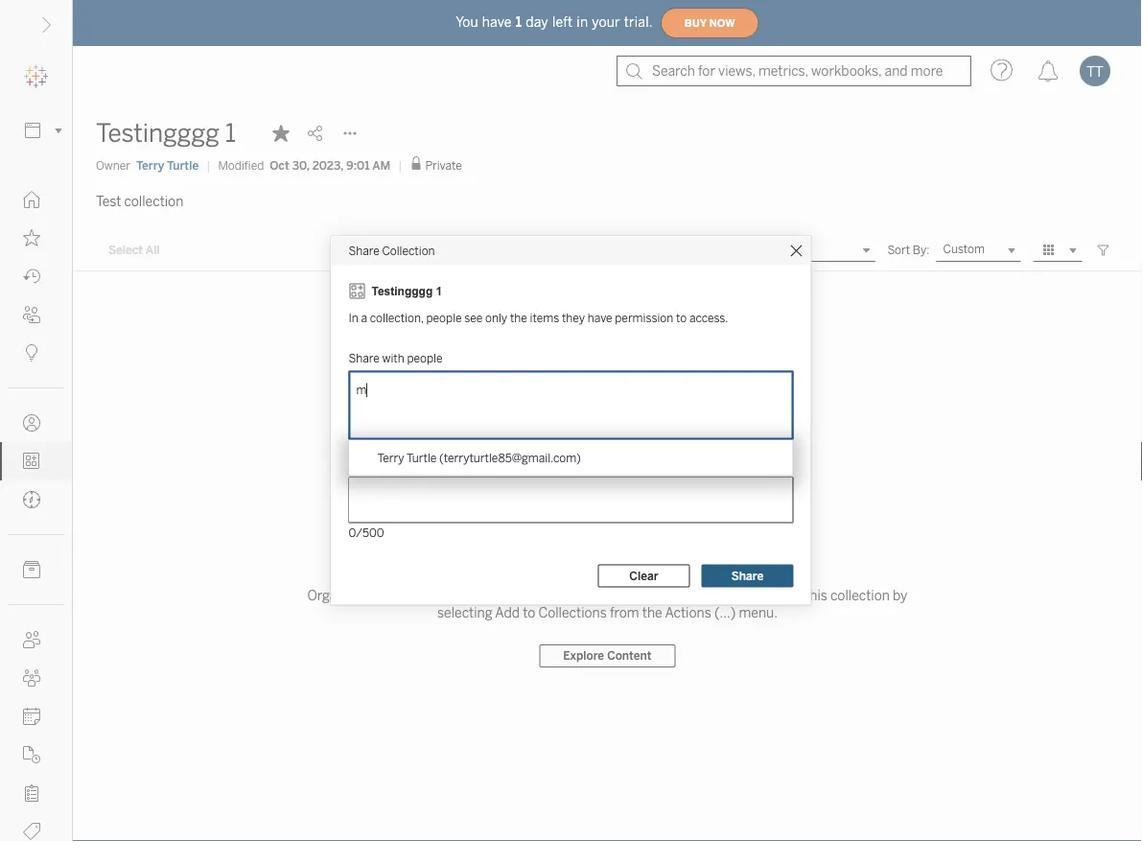 Task type: describe. For each thing, give the bounding box(es) containing it.
in
[[349, 311, 359, 325]]

items inside the organize content in a collection for quick access to meaningful data. add items to this collection by selecting add to collections from the actions (...) menu.
[[752, 588, 787, 604]]

content
[[608, 649, 652, 663]]

terry turtle link
[[136, 157, 199, 174]]

menu.
[[739, 605, 778, 621]]

private
[[426, 159, 462, 173]]

items inside share collection dialog
[[530, 311, 560, 325]]

0 vertical spatial people
[[426, 311, 462, 325]]

to left this
[[790, 588, 802, 604]]

clear
[[630, 569, 659, 583]]

share button
[[702, 565, 794, 588]]

collection
[[382, 244, 435, 258]]

for
[[502, 588, 519, 604]]

oct
[[270, 158, 290, 172]]

testingggg 1 inside share collection dialog
[[372, 284, 443, 297]]

1 horizontal spatial turtle
[[407, 451, 437, 465]]

1 horizontal spatial collection
[[440, 588, 499, 604]]

0 horizontal spatial collection
[[124, 193, 184, 209]]

0 vertical spatial your
[[592, 14, 621, 30]]

share with people
[[349, 351, 443, 365]]

0 horizontal spatial testingggg
[[96, 118, 220, 148]]

organize content in a collection for quick access to meaningful data. add items to this collection by selecting add to collections from the actions (...) menu.
[[308, 588, 908, 621]]

buy now
[[685, 17, 736, 29]]

organize
[[308, 588, 362, 604]]

in inside the organize content in a collection for quick access to meaningful data. add items to this collection by selecting add to collections from the actions (...) menu.
[[415, 588, 426, 604]]

2 horizontal spatial 1
[[516, 14, 522, 30]]

1 horizontal spatial in
[[577, 14, 588, 30]]

all
[[146, 243, 160, 257]]

message
[[349, 460, 395, 474]]

explore
[[564, 649, 605, 663]]

owner terry turtle | modified oct 30, 2023, 9:01 am |
[[96, 158, 402, 172]]

by
[[893, 588, 908, 604]]

day
[[526, 14, 549, 30]]

select all button
[[96, 239, 172, 262]]

share collection dialog
[[332, 237, 811, 605]]

0 horizontal spatial add
[[495, 605, 520, 621]]

they
[[562, 311, 585, 325]]

you
[[456, 14, 479, 30]]

0 horizontal spatial have
[[482, 14, 512, 30]]

sort by:
[[888, 243, 930, 257]]

collection,
[[370, 311, 424, 325]]

1 horizontal spatial add
[[724, 588, 749, 604]]

clear button
[[598, 565, 690, 588]]

30,
[[292, 158, 310, 172]]

0 vertical spatial terry
[[136, 158, 164, 172]]

share for collection
[[349, 244, 380, 258]]

now
[[710, 17, 736, 29]]

0 vertical spatial testingggg 1
[[96, 118, 236, 148]]

start building your collection.
[[492, 553, 723, 573]]

access
[[559, 588, 601, 604]]

share collection
[[349, 244, 435, 258]]

by:
[[913, 243, 930, 257]]

0/500
[[349, 526, 384, 540]]

testingggg inside share collection dialog
[[372, 284, 433, 297]]

(optional)
[[398, 460, 450, 474]]

the inside the organize content in a collection for quick access to meaningful data. add items to this collection by selecting add to collections from the actions (...) menu.
[[643, 605, 663, 621]]

sort
[[888, 243, 911, 257]]

access.
[[690, 311, 729, 325]]

am
[[373, 158, 391, 172]]

0 horizontal spatial 1
[[225, 118, 236, 148]]

see
[[465, 311, 483, 325]]

from
[[610, 605, 640, 621]]

(...)
[[715, 605, 736, 621]]



Task type: locate. For each thing, give the bounding box(es) containing it.
1 vertical spatial items
[[752, 588, 787, 604]]

content
[[365, 588, 412, 604]]

select
[[108, 243, 143, 257]]

have inside share collection dialog
[[588, 311, 613, 325]]

2023,
[[313, 158, 344, 172]]

a inside dialog
[[361, 311, 368, 325]]

to inside share collection dialog
[[676, 311, 687, 325]]

turtle
[[167, 158, 199, 172], [407, 451, 437, 465]]

actions
[[665, 605, 712, 621]]

(terryturtle85@gmail.com)
[[439, 451, 581, 465]]

add
[[724, 588, 749, 604], [495, 605, 520, 621]]

1 vertical spatial share
[[349, 351, 380, 365]]

in right content
[[415, 588, 426, 604]]

permission
[[615, 311, 674, 325]]

share
[[349, 244, 380, 258], [349, 351, 380, 365], [732, 569, 764, 583]]

explore content button
[[540, 645, 676, 668]]

0 vertical spatial the
[[510, 311, 528, 325]]

testingggg 1 up terry turtle link
[[96, 118, 236, 148]]

testingggg up terry turtle link
[[96, 118, 220, 148]]

message (optional)
[[349, 460, 450, 474]]

items
[[530, 311, 560, 325], [752, 588, 787, 604]]

share inside button
[[732, 569, 764, 583]]

people right the with
[[407, 351, 443, 365]]

in a collection, people see only the items they have permission to access.
[[349, 311, 729, 325]]

a right content
[[429, 588, 437, 604]]

people left see
[[426, 311, 462, 325]]

0 vertical spatial a
[[361, 311, 368, 325]]

terry turtle (terryturtle85@gmail.com)
[[378, 451, 581, 465]]

1 vertical spatial a
[[429, 588, 437, 604]]

0 horizontal spatial terry
[[136, 158, 164, 172]]

navigation panel element
[[0, 58, 72, 841]]

0 horizontal spatial |
[[207, 158, 211, 172]]

0 horizontal spatial a
[[361, 311, 368, 325]]

terry right owner
[[136, 158, 164, 172]]

to left "access."
[[676, 311, 687, 325]]

the inside share collection dialog
[[510, 311, 528, 325]]

1 vertical spatial testingggg
[[372, 284, 433, 297]]

share left the with
[[349, 351, 380, 365]]

selecting
[[438, 605, 493, 621]]

0 vertical spatial have
[[482, 14, 512, 30]]

1 vertical spatial the
[[643, 605, 663, 621]]

testingggg 1
[[96, 118, 236, 148], [372, 284, 443, 297]]

in right left
[[577, 14, 588, 30]]

building
[[536, 553, 599, 573]]

the right only
[[510, 311, 528, 325]]

a inside the organize content in a collection for quick access to meaningful data. add items to this collection by selecting add to collections from the actions (...) menu.
[[429, 588, 437, 604]]

to up 'from'
[[604, 588, 616, 604]]

1 vertical spatial add
[[495, 605, 520, 621]]

|
[[207, 158, 211, 172], [399, 158, 402, 172]]

9:01
[[346, 158, 370, 172]]

1 horizontal spatial testingggg 1
[[372, 284, 443, 297]]

trial.
[[624, 14, 653, 30]]

your up the organize content in a collection for quick access to meaningful data. add items to this collection by selecting add to collections from the actions (...) menu.
[[603, 553, 638, 573]]

0 horizontal spatial in
[[415, 588, 426, 604]]

0 horizontal spatial items
[[530, 311, 560, 325]]

in
[[577, 14, 588, 30], [415, 588, 426, 604]]

collection.
[[642, 553, 723, 573]]

quick
[[522, 588, 556, 604]]

| left modified
[[207, 158, 211, 172]]

| right the am
[[399, 158, 402, 172]]

1 | from the left
[[207, 158, 211, 172]]

1 horizontal spatial testingggg
[[372, 284, 433, 297]]

collection
[[124, 193, 184, 209], [440, 588, 499, 604], [831, 588, 890, 604]]

1 vertical spatial testingggg 1
[[372, 284, 443, 297]]

share up content type: collection "icon"
[[349, 244, 380, 258]]

start
[[492, 553, 532, 573]]

0 vertical spatial in
[[577, 14, 588, 30]]

2 vertical spatial 1
[[436, 284, 443, 297]]

main navigation. press the up and down arrow keys to access links. element
[[0, 180, 72, 841]]

select all
[[108, 243, 160, 257]]

0 vertical spatial items
[[530, 311, 560, 325]]

have right they
[[588, 311, 613, 325]]

this
[[805, 588, 828, 604]]

1 vertical spatial 1
[[225, 118, 236, 148]]

the down meaningful
[[643, 605, 663, 621]]

0 horizontal spatial turtle
[[167, 158, 199, 172]]

test
[[96, 193, 121, 209]]

2 horizontal spatial collection
[[831, 588, 890, 604]]

collection left by
[[831, 588, 890, 604]]

0 vertical spatial testingggg
[[96, 118, 220, 148]]

1 horizontal spatial a
[[429, 588, 437, 604]]

buy
[[685, 17, 707, 29]]

1 vertical spatial people
[[407, 351, 443, 365]]

2 | from the left
[[399, 158, 402, 172]]

explore content
[[564, 649, 652, 663]]

testingggg
[[96, 118, 220, 148], [372, 284, 433, 297]]

people
[[426, 311, 462, 325], [407, 351, 443, 365]]

a
[[361, 311, 368, 325], [429, 588, 437, 604]]

0 vertical spatial 1
[[516, 14, 522, 30]]

have
[[482, 14, 512, 30], [588, 311, 613, 325]]

1 vertical spatial your
[[603, 553, 638, 573]]

1 horizontal spatial have
[[588, 311, 613, 325]]

1
[[516, 14, 522, 30], [225, 118, 236, 148], [436, 284, 443, 297]]

your left trial.
[[592, 14, 621, 30]]

content type: collection image
[[349, 283, 366, 300]]

terry
[[136, 158, 164, 172], [378, 451, 405, 465]]

meaningful
[[619, 588, 688, 604]]

buy now button
[[661, 8, 760, 38]]

add up (...)
[[724, 588, 749, 604]]

a right in
[[361, 311, 368, 325]]

1 horizontal spatial 1
[[436, 284, 443, 297]]

1 vertical spatial have
[[588, 311, 613, 325]]

test collection
[[96, 193, 184, 209]]

turtle right message
[[407, 451, 437, 465]]

Share with people text field
[[356, 379, 369, 402]]

testingggg up collection,
[[372, 284, 433, 297]]

owner
[[96, 158, 131, 172]]

collections
[[539, 605, 607, 621]]

the
[[510, 311, 528, 325], [643, 605, 663, 621]]

modified
[[218, 158, 264, 172]]

terry up the '0/500'
[[378, 451, 405, 465]]

with
[[382, 351, 405, 365]]

1 horizontal spatial terry
[[378, 451, 405, 465]]

to down quick
[[523, 605, 536, 621]]

0 horizontal spatial the
[[510, 311, 528, 325]]

testingggg 1 up collection,
[[372, 284, 443, 297]]

left
[[553, 14, 573, 30]]

share up menu.
[[732, 569, 764, 583]]

collection up selecting
[[440, 588, 499, 604]]

1 horizontal spatial items
[[752, 588, 787, 604]]

1 vertical spatial in
[[415, 588, 426, 604]]

your
[[592, 14, 621, 30], [603, 553, 638, 573]]

collection down terry turtle link
[[124, 193, 184, 209]]

add down for
[[495, 605, 520, 621]]

1 vertical spatial turtle
[[407, 451, 437, 465]]

items left they
[[530, 311, 560, 325]]

1 inside share collection dialog
[[436, 284, 443, 297]]

2 vertical spatial share
[[732, 569, 764, 583]]

0 vertical spatial add
[[724, 588, 749, 604]]

Message (optional) text field
[[349, 477, 794, 523]]

data.
[[691, 588, 722, 604]]

0 vertical spatial share
[[349, 244, 380, 258]]

1 horizontal spatial the
[[643, 605, 663, 621]]

1 vertical spatial terry
[[378, 451, 405, 465]]

share for with
[[349, 351, 380, 365]]

have right the you
[[482, 14, 512, 30]]

0 vertical spatial turtle
[[167, 158, 199, 172]]

you have 1 day left in your trial.
[[456, 14, 653, 30]]

1 horizontal spatial |
[[399, 158, 402, 172]]

0 horizontal spatial testingggg 1
[[96, 118, 236, 148]]

turtle up test collection
[[167, 158, 199, 172]]

only
[[486, 311, 508, 325]]

items up menu.
[[752, 588, 787, 604]]

to
[[676, 311, 687, 325], [604, 588, 616, 604], [790, 588, 802, 604], [523, 605, 536, 621]]



Task type: vqa. For each thing, say whether or not it's contained in the screenshot.
Content Type: Collection image
yes



